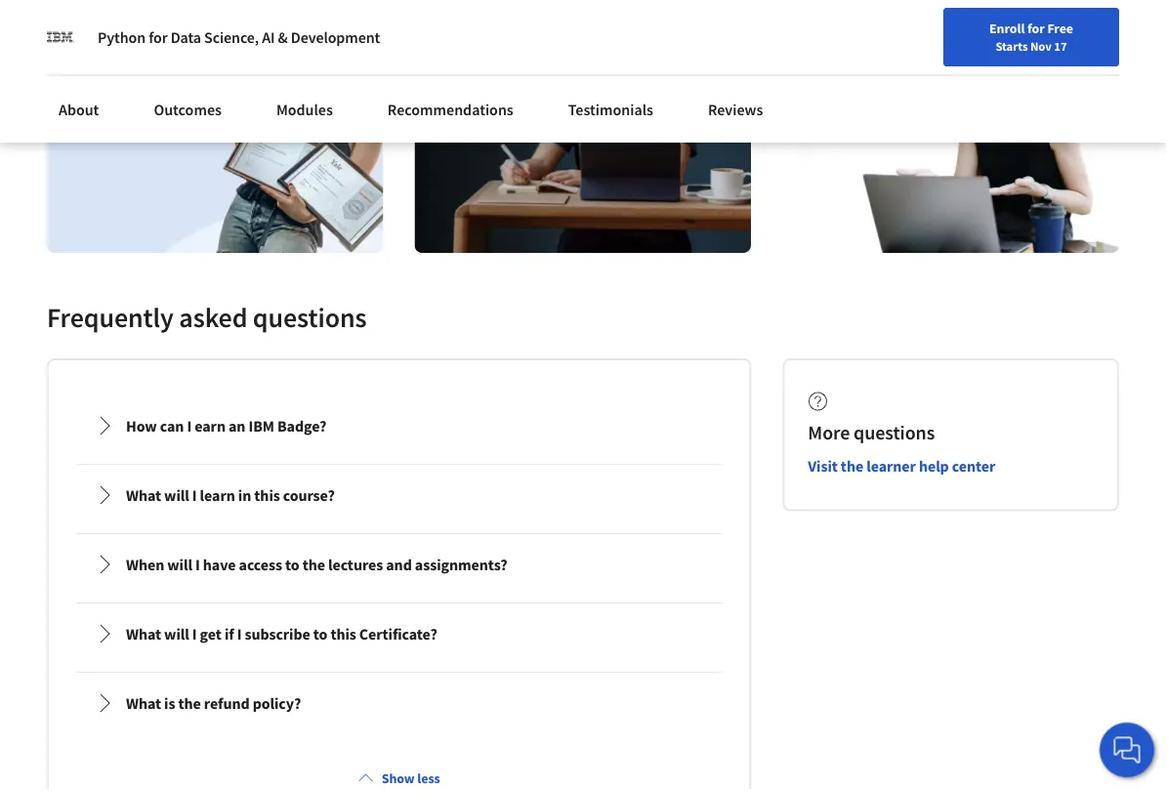 Task type: vqa. For each thing, say whether or not it's contained in the screenshot.
GROUP
no



Task type: describe. For each thing, give the bounding box(es) containing it.
visit
[[808, 457, 838, 476]]

testimonials
[[568, 100, 653, 119]]

help
[[919, 457, 949, 476]]

assignments?
[[415, 555, 508, 574]]

data
[[171, 27, 201, 47]]

have
[[203, 555, 236, 574]]

ai
[[262, 27, 275, 47]]

1 horizontal spatial opens in a new tab image
[[382, 527, 397, 543]]

career
[[761, 62, 799, 79]]

nov
[[1031, 38, 1052, 54]]

modules
[[276, 100, 333, 119]]

&
[[278, 27, 288, 47]]

show less button
[[350, 761, 448, 789]]

learner
[[867, 457, 916, 476]]

when will i have access to the lectures and assignments?
[[126, 555, 508, 574]]

get
[[200, 624, 222, 644]]

more
[[808, 420, 850, 445]]

asked
[[179, 300, 248, 334]]

will for have
[[167, 555, 192, 574]]

modules link
[[265, 88, 345, 131]]

badge?
[[277, 416, 327, 436]]

in
[[238, 485, 251, 505]]

ibm
[[249, 416, 274, 436]]

i for get
[[192, 624, 197, 644]]

what will i get if i subscribe to this certificate?
[[126, 624, 437, 644]]

science,
[[204, 27, 259, 47]]

free
[[1048, 20, 1074, 37]]

visit the learner help center
[[808, 457, 996, 476]]

show
[[382, 770, 415, 787]]

list containing how can i earn an ibm badge?
[[72, 392, 726, 789]]

reviews
[[708, 100, 763, 119]]

show less
[[382, 770, 440, 787]]

recommendations
[[388, 100, 514, 119]]

what will i get if i subscribe to this certificate? button
[[79, 606, 719, 661]]

if
[[225, 624, 234, 644]]

new
[[733, 62, 759, 79]]

about link
[[47, 88, 111, 131]]

how
[[126, 416, 157, 436]]

to inside dropdown button
[[285, 555, 299, 574]]

i for earn
[[187, 416, 192, 436]]

businesses link
[[154, 0, 266, 39]]

python for data science, ai & development
[[98, 27, 380, 47]]

an
[[229, 416, 246, 436]]

frequently asked questions
[[47, 300, 367, 334]]

outcomes
[[154, 100, 222, 119]]

show notifications image
[[955, 63, 978, 87]]

1 horizontal spatial questions
[[854, 420, 935, 445]]

find
[[676, 62, 702, 79]]

less
[[417, 770, 440, 787]]



Task type: locate. For each thing, give the bounding box(es) containing it.
0 vertical spatial opens in a new tab image
[[382, 527, 397, 543]]

what will i learn in this course? button
[[79, 468, 719, 522]]

0 horizontal spatial for
[[149, 27, 168, 47]]

1 what from the top
[[126, 485, 161, 505]]

this inside dropdown button
[[254, 485, 280, 505]]

1 vertical spatial will
[[167, 555, 192, 574]]

the right visit
[[841, 457, 864, 476]]

questions
[[253, 300, 367, 334], [854, 420, 935, 445]]

for up nov
[[1028, 20, 1045, 37]]

opens in a new tab image left 'and'
[[342, 566, 358, 582]]

0 horizontal spatial to
[[285, 555, 299, 574]]

ibm image
[[47, 23, 74, 51]]

how can i earn an ibm badge?
[[126, 416, 327, 436]]

your
[[704, 62, 730, 79]]

enroll
[[990, 20, 1025, 37]]

what left is
[[126, 693, 161, 713]]

2 what from the top
[[126, 624, 161, 644]]

frequently
[[47, 300, 174, 334]]

i inside the what will i learn in this course? dropdown button
[[192, 485, 197, 505]]

reviews link
[[696, 88, 775, 131]]

will
[[164, 485, 189, 505], [167, 555, 192, 574], [164, 624, 189, 644]]

1 vertical spatial this
[[331, 624, 356, 644]]

what is the refund policy?
[[126, 693, 301, 713]]

1 horizontal spatial this
[[331, 624, 356, 644]]

enroll for free starts nov 17
[[990, 20, 1074, 54]]

lectures
[[328, 555, 383, 574]]

find your new career
[[676, 62, 799, 79]]

2 vertical spatial will
[[164, 624, 189, 644]]

coursera image
[[10, 55, 134, 86]]

find your new career link
[[667, 59, 809, 83]]

i inside the when will i have access to the lectures and assignments? dropdown button
[[195, 555, 200, 574]]

will for get
[[164, 624, 189, 644]]

0 vertical spatial the
[[841, 457, 864, 476]]

0 vertical spatial to
[[285, 555, 299, 574]]

1 vertical spatial what
[[126, 624, 161, 644]]

1 vertical spatial to
[[313, 624, 328, 644]]

1 vertical spatial the
[[302, 555, 325, 574]]

will right 'when'
[[167, 555, 192, 574]]

i left learn
[[192, 485, 197, 505]]

when will i have access to the lectures and assignments? button
[[79, 537, 719, 592]]

for inside 'enroll for free starts nov 17'
[[1028, 20, 1045, 37]]

will inside dropdown button
[[164, 485, 189, 505]]

i for have
[[195, 555, 200, 574]]

what inside dropdown button
[[126, 693, 161, 713]]

chat with us image
[[1112, 735, 1143, 766]]

0 vertical spatial this
[[254, 485, 280, 505]]

will inside 'dropdown button'
[[164, 624, 189, 644]]

what is the refund policy? button
[[79, 676, 719, 731]]

visit the learner help center link
[[808, 457, 996, 476]]

17
[[1054, 38, 1067, 54]]

recommendations link
[[376, 88, 525, 131]]

learn
[[200, 485, 235, 505]]

i right if
[[237, 624, 242, 644]]

how can i earn an ibm badge? button
[[79, 398, 719, 453]]

what
[[126, 485, 161, 505], [126, 624, 161, 644], [126, 693, 161, 713]]

what up opens in a new tab icon
[[126, 485, 161, 505]]

will for learn
[[164, 485, 189, 505]]

subscribe
[[245, 624, 310, 644]]

about
[[59, 100, 99, 119]]

to
[[285, 555, 299, 574], [313, 624, 328, 644]]

what for what will i learn in this course?
[[126, 485, 161, 505]]

starts
[[996, 38, 1028, 54]]

the right is
[[178, 693, 201, 713]]

this
[[254, 485, 280, 505], [331, 624, 356, 644]]

i left get on the bottom of the page
[[192, 624, 197, 644]]

1 horizontal spatial for
[[1028, 20, 1045, 37]]

access
[[239, 555, 282, 574]]

0 horizontal spatial the
[[178, 693, 201, 713]]

when
[[126, 555, 164, 574]]

i
[[187, 416, 192, 436], [192, 485, 197, 505], [195, 555, 200, 574], [192, 624, 197, 644], [237, 624, 242, 644]]

will left learn
[[164, 485, 189, 505]]

python
[[98, 27, 146, 47]]

1 horizontal spatial the
[[302, 555, 325, 574]]

i for learn
[[192, 485, 197, 505]]

for for enroll
[[1028, 20, 1045, 37]]

1 horizontal spatial to
[[313, 624, 328, 644]]

2 horizontal spatial the
[[841, 457, 864, 476]]

what inside 'dropdown button'
[[126, 624, 161, 644]]

2 vertical spatial what
[[126, 693, 161, 713]]

what inside dropdown button
[[126, 485, 161, 505]]

for for python
[[149, 27, 168, 47]]

0 vertical spatial will
[[164, 485, 189, 505]]

2 vertical spatial the
[[178, 693, 201, 713]]

questions up learner
[[854, 420, 935, 445]]

0 vertical spatial questions
[[253, 300, 367, 334]]

certificate?
[[359, 624, 437, 644]]

more questions
[[808, 420, 935, 445]]

earn
[[195, 416, 226, 436]]

development
[[291, 27, 380, 47]]

businesses
[[183, 10, 258, 29]]

will inside dropdown button
[[167, 555, 192, 574]]

english
[[844, 61, 891, 81]]

what left get on the bottom of the page
[[126, 624, 161, 644]]

to inside 'dropdown button'
[[313, 624, 328, 644]]

3 what from the top
[[126, 693, 161, 713]]

policy?
[[253, 693, 301, 713]]

what will i learn in this course?
[[126, 485, 335, 505]]

what for what will i get if i subscribe to this certificate?
[[126, 624, 161, 644]]

can
[[160, 416, 184, 436]]

will left get on the bottom of the page
[[164, 624, 189, 644]]

this inside 'dropdown button'
[[331, 624, 356, 644]]

for
[[1028, 20, 1045, 37], [149, 27, 168, 47]]

0 horizontal spatial opens in a new tab image
[[342, 566, 358, 582]]

center
[[952, 457, 996, 476]]

refund
[[204, 693, 250, 713]]

course?
[[283, 485, 335, 505]]

to right subscribe
[[313, 624, 328, 644]]

for left "data"
[[149, 27, 168, 47]]

this right in
[[254, 485, 280, 505]]

opens in a new tab image
[[115, 527, 130, 543]]

opens in a new tab image
[[382, 527, 397, 543], [342, 566, 358, 582]]

testimonials link
[[557, 88, 665, 131]]

and
[[386, 555, 412, 574]]

list
[[72, 392, 726, 789]]

is
[[164, 693, 175, 713]]

this left certificate?
[[331, 624, 356, 644]]

i left "have"
[[195, 555, 200, 574]]

0 horizontal spatial this
[[254, 485, 280, 505]]

opens in a new tab image up 'and'
[[382, 527, 397, 543]]

the left lectures
[[302, 555, 325, 574]]

0 vertical spatial what
[[126, 485, 161, 505]]

i inside how can i earn an ibm badge? dropdown button
[[187, 416, 192, 436]]

the
[[841, 457, 864, 476], [302, 555, 325, 574], [178, 693, 201, 713]]

english button
[[809, 39, 927, 103]]

None search field
[[247, 51, 413, 90]]

i right can
[[187, 416, 192, 436]]

1 vertical spatial questions
[[854, 420, 935, 445]]

to right access
[[285, 555, 299, 574]]

what for what is the refund policy?
[[126, 693, 161, 713]]

0 horizontal spatial questions
[[253, 300, 367, 334]]

outcomes link
[[142, 88, 233, 131]]

1 vertical spatial opens in a new tab image
[[342, 566, 358, 582]]

questions right asked
[[253, 300, 367, 334]]



